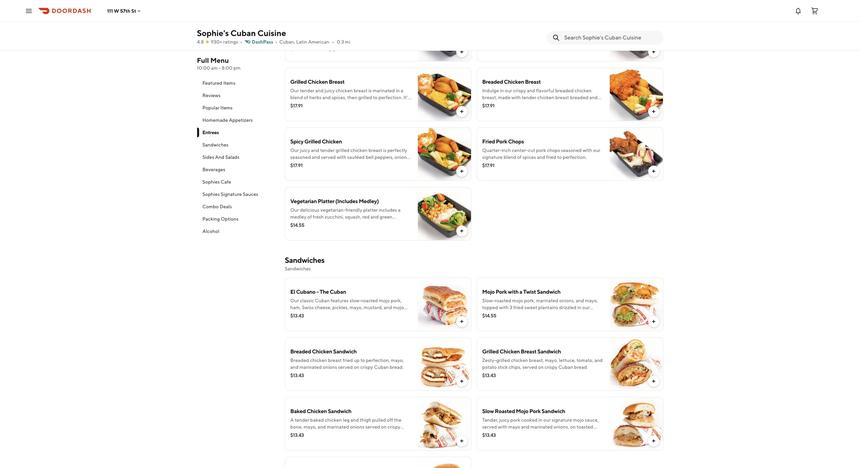 Task type: locate. For each thing, give the bounding box(es) containing it.
breast
[[354, 88, 368, 93], [555, 95, 569, 100], [369, 148, 382, 153], [328, 358, 342, 363]]

- left the
[[316, 289, 319, 295]]

and inside mojo pork with a twist sandwich slow-roasted mojo pork, marinated onions, and mayo, topped with 3 fried sweet plantains drizzled in our signature green sauce served on crispy cuban bread.
[[576, 298, 584, 304]]

$14.55 down vegetarian
[[290, 223, 304, 228]]

bell up spicy
[[366, 155, 374, 160]]

crispy
[[513, 88, 526, 93], [326, 312, 339, 317], [553, 312, 566, 317], [360, 365, 373, 370], [545, 365, 558, 370], [388, 424, 400, 430]]

seasoned inside the spicy grilled chicken our juicy and tender grilled chicken breast is perfectly seasoned and served with sautéed bell peppers, onions, and jalapenos. this dish packs a spicy punch.
[[290, 155, 311, 160]]

cuban,
[[279, 39, 295, 45]]

signature left sauce,
[[552, 418, 572, 423]]

1 vertical spatial sophies
[[202, 192, 220, 197]]

add item to cart image
[[459, 49, 464, 55], [651, 169, 656, 174], [459, 228, 464, 234], [651, 379, 656, 384], [459, 438, 464, 444]]

shredded
[[290, 22, 314, 28], [300, 31, 321, 36]]

$13.43
[[290, 313, 304, 319], [290, 373, 304, 378], [482, 373, 496, 378], [290, 433, 304, 438], [482, 433, 496, 438]]

mojo inside 'slow roasted mojo pork sandwich tender, juicy pork cooked in our signature mojo sauce, served with mayo and marinated onions, on toasted cuban bread.'
[[573, 418, 584, 423]]

add item to cart image for breaded chicken sandwich
[[459, 379, 464, 384]]

sautéed
[[347, 155, 365, 160]]

blend inside fried pork chops quarter-inch center-cut pork chops seasoned with our signature blend of spices and fried to perfection. $17.91
[[504, 155, 516, 160]]

bell down shredded
[[401, 45, 409, 50]]

mojo up toasted
[[573, 418, 584, 423]]

1 pork, from the left
[[391, 298, 402, 304]]

1 roasted from the left
[[361, 298, 378, 304]]

el cubano - the cuban image
[[418, 278, 471, 331]]

chicken inside breaded chicken sandwich breaded chicken breast fried up to perfection, mayo, and marinated onions served on crispy cuban bread. $13.43
[[312, 349, 332, 355]]

0 vertical spatial herbs
[[582, 28, 594, 34]]

cuban inside mojo pork with a twist sandwich slow-roasted mojo pork, marinated onions, and mayo, topped with 3 fried sweet plantains drizzled in our signature green sauce served on crispy cuban bread.
[[567, 312, 581, 317]]

sandwiches up and
[[202, 142, 228, 148]]

sophies signature sauces
[[202, 192, 258, 197]]

the
[[320, 289, 329, 295]]

• up (9)
[[332, 39, 334, 45]]

2 horizontal spatial grilled
[[496, 358, 510, 363]]

and
[[215, 155, 224, 160]]

1 vertical spatial shredded
[[300, 31, 321, 36]]

0 vertical spatial signature
[[482, 155, 503, 160]]

mojo
[[482, 289, 495, 295], [516, 408, 528, 415]]

homemade
[[202, 117, 228, 123]]

cuban inside breaded chicken sandwich breaded chicken breast fried up to perfection, mayo, and marinated onions served on crispy cuban bread. $13.43
[[374, 365, 389, 370]]

bread. inside mojo pork with a twist sandwich slow-roasted mojo pork, marinated onions, and mayo, topped with 3 fried sweet plantains drizzled in our signature green sauce served on crispy cuban bread.
[[582, 312, 596, 317]]

spices.
[[319, 52, 334, 57]]

grilled chicken breast image
[[418, 68, 471, 121]]

is inside salmon our fresh salmon fillet is lightly seasoned with herbs and spices and baked to perfection, resulting in a tender and flavorful dish.
[[531, 28, 534, 34]]

a
[[290, 418, 294, 423]]

1 horizontal spatial of
[[517, 155, 522, 160]]

dish inside the spicy grilled chicken our juicy and tender grilled chicken breast is perfectly seasoned and served with sautéed bell peppers, onions, and jalapenos. this dish packs a spicy punch.
[[332, 161, 341, 167]]

0 vertical spatial fried
[[546, 155, 556, 160]]

of for chicken
[[304, 95, 308, 100]]

sandwiches inside sandwiches sandwiches
[[285, 266, 311, 272]]

mi
[[345, 39, 350, 45]]

2 horizontal spatial fried
[[546, 155, 556, 160]]

0 vertical spatial sophies
[[202, 179, 220, 185]]

bread.
[[356, 312, 369, 317], [582, 312, 596, 317], [390, 365, 404, 370], [574, 365, 588, 370], [306, 431, 320, 437], [498, 431, 512, 437]]

0 vertical spatial spices
[[482, 35, 496, 41]]

1 horizontal spatial peppers,
[[375, 155, 394, 160]]

0 horizontal spatial sauce
[[290, 312, 303, 317]]

grilled chicken breast sandwich image
[[610, 338, 663, 391]]

seasoned right chops
[[561, 148, 582, 153]]

fried inside mojo pork with a twist sandwich slow-roasted mojo pork, marinated onions, and mayo, topped with 3 fried sweet plantains drizzled in our signature green sauce served on crispy cuban bread.
[[513, 305, 523, 310]]

spices,
[[332, 95, 346, 100]]

0 vertical spatial perfection,
[[526, 35, 550, 41]]

classic up shredded
[[385, 31, 399, 36]]

marinated inside 'slow roasted mojo pork sandwich tender, juicy pork cooked in our signature mojo sauce, served with mayo and marinated onions, on toasted cuban bread.'
[[530, 424, 553, 430]]

grilled
[[290, 79, 307, 85], [304, 138, 321, 145], [482, 349, 499, 355]]

1 horizontal spatial grilled
[[358, 95, 372, 100]]

is right vieja,
[[378, 31, 381, 36]]

1 horizontal spatial -
[[316, 289, 319, 295]]

herbs up item search search field
[[582, 28, 594, 34]]

grilled up stick
[[496, 358, 510, 363]]

perfection,
[[526, 35, 550, 41], [366, 358, 390, 363]]

herbs
[[582, 28, 594, 34], [309, 95, 321, 100]]

onions, down shredded
[[385, 45, 400, 50]]

spicy grilled chicken image
[[418, 127, 471, 181]]

0 horizontal spatial pork
[[510, 418, 520, 423]]

twist
[[523, 289, 536, 295]]

pork for chops
[[536, 148, 546, 153]]

pork for with
[[496, 289, 507, 295]]

baked down salmon at the top right
[[506, 35, 520, 41]]

to
[[520, 35, 525, 41], [373, 95, 378, 100], [504, 102, 508, 107], [557, 155, 562, 160], [361, 358, 365, 363]]

0 vertical spatial peppers,
[[290, 52, 309, 57]]

beef left stew
[[315, 22, 327, 28]]

-
[[219, 65, 221, 71], [316, 289, 319, 295]]

0 horizontal spatial baked
[[310, 418, 324, 423]]

served inside breaded chicken sandwich breaded chicken breast fried up to perfection, mayo, and marinated onions served on crispy cuban bread. $13.43
[[338, 365, 353, 370]]

2 horizontal spatial flavorful
[[536, 88, 554, 93]]

sauce down ham,
[[290, 312, 303, 317]]

100% (9)
[[316, 46, 335, 52]]

stick
[[498, 365, 508, 370]]

classic up swiss
[[300, 298, 314, 304]]

grilled for grilled chicken breast sandwich
[[482, 349, 499, 355]]

breaded inside the breaded chicken breast indulge in our crispy and flavorful breaded chicken breast, made with tender chicken breast breaded and seasoned to perfection. this classic dish is a real crowd- pleaser.
[[482, 79, 503, 85]]

shredded up latin
[[290, 22, 314, 28]]

pork up mayo
[[510, 418, 520, 423]]

0 vertical spatial dish
[[306, 38, 315, 43]]

2 vertical spatial sandwiches
[[285, 266, 311, 272]]

sauce inside mojo pork with a twist sandwich slow-roasted mojo pork, marinated onions, and mayo, topped with 3 fried sweet plantains drizzled in our signature green sauce served on crispy cuban bread.
[[517, 312, 530, 317]]

1 vertical spatial herbs
[[309, 95, 321, 100]]

toasted
[[577, 424, 593, 430]]

1 horizontal spatial dish
[[332, 161, 341, 167]]

herbs inside 'grilled chicken breast our tender and juicy chicken breast is marinated in a blend of herbs and spices, then grilled to perfection. it's a delicious and healthy choice for any meal.'
[[309, 95, 321, 100]]

blend up delicious
[[290, 95, 303, 100]]

pleaser.
[[482, 109, 499, 114]]

1 horizontal spatial fried
[[513, 305, 523, 310]]

el
[[290, 289, 295, 295]]

our inside 'grilled chicken breast our tender and juicy chicken breast is marinated in a blend of herbs and spices, then grilled to perfection. it's a delicious and healthy choice for any meal.'
[[290, 88, 299, 93]]

0 horizontal spatial -
[[219, 65, 221, 71]]

grilled chicken breast our tender and juicy chicken breast is marinated in a blend of herbs and spices, then grilled to perfection. it's a delicious and healthy choice for any meal.
[[290, 79, 410, 107]]

perfection. inside the breaded chicken breast indulge in our crispy and flavorful breaded chicken breast, made with tender chicken breast breaded and seasoned to perfection. this classic dish is a real crowd- pleaser.
[[509, 102, 533, 107]]

2 sophies from the top
[[202, 192, 220, 197]]

made down indulge at right top
[[498, 95, 510, 100]]

0 horizontal spatial onions
[[323, 365, 337, 370]]

this for chicken
[[322, 161, 331, 167]]

add item to cart image
[[651, 49, 656, 55], [459, 109, 464, 114], [651, 109, 656, 114], [459, 169, 464, 174], [459, 319, 464, 324], [651, 319, 656, 324], [459, 379, 464, 384], [651, 438, 656, 444]]

with inside the spicy grilled chicken our juicy and tender grilled chicken breast is perfectly seasoned and served with sautéed bell peppers, onions, and jalapenos. this dish packs a spicy punch.
[[337, 155, 346, 160]]

pork right cut
[[536, 148, 546, 153]]

grilled for grilled chicken breast
[[290, 79, 307, 85]]

fried down chops
[[546, 155, 556, 160]]

grilled up delicious
[[290, 79, 307, 85]]

0 vertical spatial cooked
[[368, 38, 384, 43]]

is inside shredded beef stew our shredded beef stew, or ropa vieja, is a classic cuban dish made with tender, slow-cooked shredded beef in a flavorful tomato-based sauce with onions, bell peppers, and spices.
[[378, 31, 381, 36]]

fried right 3
[[513, 305, 523, 310]]

onions, left toasted
[[554, 424, 569, 430]]

dashpass •
[[252, 39, 277, 45]]

our up latin
[[290, 31, 299, 36]]

perfection, right up
[[366, 358, 390, 363]]

blend down 'inch'
[[504, 155, 516, 160]]

2 vertical spatial classic
[[300, 298, 314, 304]]

2 pork, from the left
[[524, 298, 535, 304]]

57th
[[120, 8, 130, 14]]

combo deals button
[[197, 201, 277, 213]]

1 horizontal spatial flavorful
[[482, 42, 500, 47]]

sandwiches up el
[[285, 266, 311, 272]]

sides
[[202, 155, 214, 160]]

juicy inside the spicy grilled chicken our juicy and tender grilled chicken breast is perfectly seasoned and served with sautéed bell peppers, onions, and jalapenos. this dish packs a spicy punch.
[[300, 148, 310, 153]]

is left perfectly
[[383, 148, 387, 153]]

breast inside the spicy grilled chicken our juicy and tender grilled chicken breast is perfectly seasoned and served with sautéed bell peppers, onions, and jalapenos. this dish packs a spicy punch.
[[369, 148, 382, 153]]

0 horizontal spatial cooked
[[368, 38, 384, 43]]

0 vertical spatial beef
[[315, 22, 327, 28]]

breaded chicken breast image
[[610, 68, 663, 121]]

tender
[[579, 35, 594, 41], [300, 88, 314, 93], [522, 95, 536, 100], [320, 148, 335, 153], [295, 418, 309, 423]]

1 horizontal spatial breast,
[[529, 358, 544, 363]]

pork inside 'slow roasted mojo pork sandwich tender, juicy pork cooked in our signature mojo sauce, served with mayo and marinated onions, on toasted cuban bread.'
[[510, 418, 520, 423]]

this inside the spicy grilled chicken our juicy and tender grilled chicken breast is perfectly seasoned and served with sautéed bell peppers, onions, and jalapenos. this dish packs a spicy punch.
[[322, 161, 331, 167]]

chicken inside the grilled chicken breast sandwich zesty-grilled chicken breast, mayo, lettuce, tomato, and potato stick chips, served on crispy cuban bread. $13.43
[[511, 358, 528, 363]]

pickles,
[[332, 305, 349, 310]]

vegetarian platter (includes medley) image
[[418, 187, 471, 241]]

homemade appetizers
[[202, 117, 253, 123]]

full
[[197, 56, 209, 64]]

roasted up mustard,
[[361, 298, 378, 304]]

spices down cut
[[523, 155, 536, 160]]

0 horizontal spatial this
[[322, 161, 331, 167]]

sandwiches for sandwiches
[[202, 142, 228, 148]]

seasoned up pleaser.
[[482, 102, 503, 107]]

1 horizontal spatial pork
[[536, 148, 546, 153]]

0 horizontal spatial dish
[[306, 38, 315, 43]]

1 vertical spatial blend
[[504, 155, 516, 160]]

vieja,
[[364, 31, 377, 36]]

served inside the spicy grilled chicken our juicy and tender grilled chicken breast is perfectly seasoned and served with sautéed bell peppers, onions, and jalapenos. this dish packs a spicy punch.
[[321, 155, 336, 160]]

pork for chops
[[496, 138, 507, 145]]

items inside "button"
[[223, 80, 235, 86]]

flavorful inside the breaded chicken breast indulge in our crispy and flavorful breaded chicken breast, made with tender chicken breast breaded and seasoned to perfection. this classic dish is a real crowd- pleaser.
[[536, 88, 554, 93]]

0 vertical spatial slow-
[[356, 38, 368, 43]]

juicy down roasted
[[499, 418, 509, 423]]

breaded for breaded chicken sandwich
[[290, 349, 311, 355]]

2 vertical spatial grilled
[[482, 349, 499, 355]]

1 vertical spatial perfection.
[[509, 102, 533, 107]]

spices down fresh
[[482, 35, 496, 41]]

peppers, down beef
[[290, 52, 309, 57]]

seasoned up resulting
[[550, 28, 571, 34]]

1 vertical spatial items
[[220, 105, 233, 111]]

onions, up drizzled
[[559, 298, 575, 304]]

slow- down the ropa
[[356, 38, 368, 43]]

blend
[[290, 95, 303, 100], [504, 155, 516, 160]]

fried left up
[[343, 358, 353, 363]]

on inside baked chicken sandwich a tender baked chicken leg and thigh pulled off the bone, mayo, and marinated onions served on crispy cuban bread.
[[381, 424, 387, 430]]

featured items
[[202, 80, 235, 86]]

1 vertical spatial breast,
[[529, 358, 544, 363]]

baked
[[506, 35, 520, 41], [310, 418, 324, 423]]

slow- right the features
[[350, 298, 361, 304]]

juicy for slow roasted mojo pork sandwich
[[499, 418, 509, 423]]

0.3
[[337, 39, 344, 45]]

beef down stew
[[322, 31, 333, 36]]

our down salmon
[[482, 28, 491, 34]]

2 vertical spatial pork
[[529, 408, 541, 415]]

1 vertical spatial classic
[[544, 102, 558, 107]]

signature
[[482, 155, 503, 160], [482, 312, 503, 317], [552, 418, 572, 423]]

healthy
[[323, 102, 340, 107]]

fried inside breaded chicken sandwich breaded chicken breast fried up to perfection, mayo, and marinated onions served on crispy cuban bread. $13.43
[[343, 358, 353, 363]]

1 vertical spatial of
[[517, 155, 522, 160]]

perfection, down "lightly"
[[526, 35, 550, 41]]

pork right roasted
[[529, 408, 541, 415]]

sophie's spicy chicken sandwich image
[[418, 457, 471, 468]]

and inside el cubano - the cuban our classic cuban features slow-roasted mojo pork, ham, swiss cheese, pickles, mayo, mustard, and mojo sauce served on crispy cuban bread.
[[384, 305, 392, 310]]

1 vertical spatial baked
[[310, 418, 324, 423]]

1 horizontal spatial herbs
[[582, 28, 594, 34]]

cuban inside baked chicken sandwich a tender baked chicken leg and thigh pulled off the bone, mayo, and marinated onions served on crispy cuban bread.
[[290, 431, 305, 437]]

1 vertical spatial signature
[[482, 312, 503, 317]]

• down cuisine
[[275, 39, 277, 45]]

1 horizontal spatial pork,
[[524, 298, 535, 304]]

tender inside the spicy grilled chicken our juicy and tender grilled chicken breast is perfectly seasoned and served with sautéed bell peppers, onions, and jalapenos. this dish packs a spicy punch.
[[320, 148, 335, 153]]

2 vertical spatial fried
[[343, 358, 353, 363]]

dish left packs
[[332, 161, 341, 167]]

chicken inside the breaded chicken breast indulge in our crispy and flavorful breaded chicken breast, made with tender chicken breast breaded and seasoned to perfection. this classic dish is a real crowd- pleaser.
[[504, 79, 524, 85]]

on down up
[[354, 365, 359, 370]]

1 vertical spatial onions
[[350, 424, 364, 430]]

shredded up cuban, latin american • 0.3 mi in the top of the page
[[300, 31, 321, 36]]

dish left "real"
[[559, 102, 568, 107]]

4.8
[[197, 39, 204, 45]]

0 vertical spatial items
[[223, 80, 235, 86]]

sophies down beverages
[[202, 179, 220, 185]]

mayo, inside breaded chicken sandwich breaded chicken breast fried up to perfection, mayo, and marinated onions served on crispy cuban bread. $13.43
[[391, 358, 404, 363]]

dish up $19.03 •
[[306, 38, 315, 43]]

medley)
[[359, 198, 379, 205]]

add item to cart image for breaded chicken breast
[[651, 109, 656, 114]]

1 horizontal spatial this
[[534, 102, 543, 107]]

baked right the a
[[310, 418, 324, 423]]

on left toasted
[[570, 424, 576, 430]]

roasted
[[361, 298, 378, 304], [495, 298, 511, 304]]

items up homemade appetizers
[[220, 105, 233, 111]]

grilled inside the spicy grilled chicken our juicy and tender grilled chicken breast is perfectly seasoned and served with sautéed bell peppers, onions, and jalapenos. this dish packs a spicy punch.
[[336, 148, 350, 153]]

2 vertical spatial grilled
[[496, 358, 510, 363]]

items for featured items
[[223, 80, 235, 86]]

pork up 'inch'
[[496, 138, 507, 145]]

dish inside shredded beef stew our shredded beef stew, or ropa vieja, is a classic cuban dish made with tender, slow-cooked shredded beef in a flavorful tomato-based sauce with onions, bell peppers, and spices.
[[306, 38, 315, 43]]

spices inside fried pork chops quarter-inch center-cut pork chops seasoned with our signature blend of spices and fried to perfection. $17.91
[[523, 155, 536, 160]]

bell inside shredded beef stew our shredded beef stew, or ropa vieja, is a classic cuban dish made with tender, slow-cooked shredded beef in a flavorful tomato-based sauce with onions, bell peppers, and spices.
[[401, 45, 409, 50]]

stew
[[328, 22, 340, 28]]

$13.43 for baked
[[290, 433, 304, 438]]

2 vertical spatial breaded
[[290, 358, 309, 363]]

0 vertical spatial pork
[[496, 138, 507, 145]]

baked inside baked chicken sandwich a tender baked chicken leg and thigh pulled off the bone, mayo, and marinated onions served on crispy cuban bread.
[[310, 418, 324, 423]]

1 vertical spatial breaded
[[570, 95, 588, 100]]

our up delicious
[[290, 88, 299, 93]]

on inside breaded chicken sandwich breaded chicken breast fried up to perfection, mayo, and marinated onions served on crispy cuban bread. $13.43
[[354, 365, 359, 370]]

1 vertical spatial pork
[[510, 418, 520, 423]]

onions inside baked chicken sandwich a tender baked chicken leg and thigh pulled off the bone, mayo, and marinated onions served on crispy cuban bread.
[[350, 424, 364, 430]]

salmon our fresh salmon fillet is lightly seasoned with herbs and spices and baked to perfection, resulting in a tender and flavorful dish.
[[482, 19, 603, 47]]

signature down quarter-
[[482, 155, 503, 160]]

1 horizontal spatial perfection.
[[509, 102, 533, 107]]

0 vertical spatial grilled
[[358, 95, 372, 100]]

$14.55 down topped
[[482, 313, 496, 319]]

onions
[[323, 365, 337, 370], [350, 424, 364, 430]]

juicy up spices,
[[325, 88, 335, 93]]

breast inside 'grilled chicken breast our tender and juicy chicken breast is marinated in a blend of herbs and spices, then grilled to perfection. it's a delicious and healthy choice for any meal.'
[[329, 79, 345, 85]]

2 horizontal spatial perfection.
[[563, 155, 587, 160]]

on right chips,
[[538, 365, 544, 370]]

breaded chicken sandwich image
[[418, 338, 471, 391]]

based
[[347, 45, 360, 50]]

breast, down indulge at right top
[[482, 95, 497, 100]]

shredded beef stew our shredded beef stew, or ropa vieja, is a classic cuban dish made with tender, slow-cooked shredded beef in a flavorful tomato-based sauce with onions, bell peppers, and spices.
[[290, 22, 409, 57]]

0 horizontal spatial herbs
[[309, 95, 321, 100]]

add item to cart image for mojo pork with a twist sandwich
[[651, 319, 656, 324]]

bread. inside breaded chicken sandwich breaded chicken breast fried up to perfection, mayo, and marinated onions served on crispy cuban bread. $13.43
[[390, 365, 404, 370]]

made
[[316, 38, 328, 43], [498, 95, 510, 100]]

1 horizontal spatial mojo
[[516, 408, 528, 415]]

sauce
[[361, 45, 373, 50], [290, 312, 303, 317], [517, 312, 530, 317]]

1 vertical spatial juicy
[[300, 148, 310, 153]]

cuban, latin american • 0.3 mi
[[279, 39, 350, 45]]

0 horizontal spatial $14.55
[[290, 223, 304, 228]]

grilled inside 'grilled chicken breast our tender and juicy chicken breast is marinated in a blend of herbs and spices, then grilled to perfection. it's a delicious and healthy choice for any meal.'
[[290, 79, 307, 85]]

breaded
[[482, 79, 503, 85], [290, 349, 311, 355], [290, 358, 309, 363]]

of up delicious
[[304, 95, 308, 100]]

0 horizontal spatial made
[[316, 38, 328, 43]]

of down center-
[[517, 155, 522, 160]]

sauce right based
[[361, 45, 373, 50]]

sophies up combo
[[202, 192, 220, 197]]

it's
[[403, 95, 410, 100]]

sophies
[[202, 179, 220, 185], [202, 192, 220, 197]]

a
[[382, 31, 384, 36], [576, 35, 578, 41], [306, 45, 309, 50], [401, 88, 403, 93], [290, 102, 293, 107], [573, 102, 576, 107], [356, 161, 358, 167], [520, 289, 522, 295]]

blend for pork
[[504, 155, 516, 160]]

1 vertical spatial -
[[316, 289, 319, 295]]

potato
[[482, 365, 497, 370]]

1 vertical spatial grilled
[[336, 148, 350, 153]]

roasted up 3
[[495, 298, 511, 304]]

slow-
[[482, 298, 495, 304]]

peppers, up "punch." at left
[[375, 155, 394, 160]]

with inside salmon our fresh salmon fillet is lightly seasoned with herbs and spices and baked to perfection, resulting in a tender and flavorful dish.
[[571, 28, 581, 34]]

our
[[482, 28, 491, 34], [290, 31, 299, 36], [290, 88, 299, 93], [290, 148, 299, 153], [290, 298, 299, 304]]

bread. inside baked chicken sandwich a tender baked chicken leg and thigh pulled off the bone, mayo, and marinated onions served on crispy cuban bread.
[[306, 431, 320, 437]]

perfection. inside 'grilled chicken breast our tender and juicy chicken breast is marinated in a blend of herbs and spices, then grilled to perfection. it's a delicious and healthy choice for any meal.'
[[379, 95, 403, 100]]

breast for grilled chicken breast sandwich
[[521, 349, 537, 355]]

0 vertical spatial made
[[316, 38, 328, 43]]

baked chicken sandwich a tender baked chicken leg and thigh pulled off the bone, mayo, and marinated onions served on crispy cuban bread.
[[290, 408, 401, 437]]

breast inside the grilled chicken breast sandwich zesty-grilled chicken breast, mayo, lettuce, tomato, and potato stick chips, served on crispy cuban bread. $13.43
[[521, 349, 537, 355]]

slow roasted mojo pork sandwich image
[[610, 397, 663, 451]]

0 horizontal spatial roasted
[[361, 298, 378, 304]]

signature inside mojo pork with a twist sandwich slow-roasted mojo pork, marinated onions, and mayo, topped with 3 fried sweet plantains drizzled in our signature green sauce served on crispy cuban bread.
[[482, 312, 503, 317]]

signature down topped
[[482, 312, 503, 317]]

our inside the spicy grilled chicken our juicy and tender grilled chicken breast is perfectly seasoned and served with sautéed bell peppers, onions, and jalapenos. this dish packs a spicy punch.
[[290, 148, 299, 153]]

grilled up "any"
[[358, 95, 372, 100]]

our down spicy
[[290, 148, 299, 153]]

sauce down sweet
[[517, 312, 530, 317]]

spicy
[[290, 138, 303, 145]]

beverages
[[202, 167, 225, 172]]

0 horizontal spatial peppers,
[[290, 52, 309, 57]]

breast, left lettuce,
[[529, 358, 544, 363]]

this for breast
[[534, 102, 543, 107]]

dish.
[[501, 42, 512, 47]]

1 sophies from the top
[[202, 179, 220, 185]]

sandwich inside breaded chicken sandwich breaded chicken breast fried up to perfection, mayo, and marinated onions served on crispy cuban bread. $13.43
[[333, 349, 357, 355]]

sandwich
[[537, 289, 561, 295], [333, 349, 357, 355], [537, 349, 561, 355], [328, 408, 351, 415], [542, 408, 565, 415]]

1 horizontal spatial bell
[[401, 45, 409, 50]]

mayo,
[[585, 298, 598, 304], [350, 305, 363, 310], [391, 358, 404, 363], [545, 358, 558, 363], [304, 424, 317, 430]]

sophies for sophies signature sauces
[[202, 192, 220, 197]]

packing
[[202, 216, 220, 222]]

perfectly
[[387, 148, 407, 153]]

2 horizontal spatial dish
[[559, 102, 568, 107]]

inch
[[502, 148, 511, 153]]

classic inside shredded beef stew our shredded beef stew, or ropa vieja, is a classic cuban dish made with tender, slow-cooked shredded beef in a flavorful tomato-based sauce with onions, bell peppers, and spices.
[[385, 31, 399, 36]]

perfection. for breaded chicken breast
[[509, 102, 533, 107]]

1 horizontal spatial roasted
[[495, 298, 511, 304]]

0 vertical spatial juicy
[[325, 88, 335, 93]]

pork, inside mojo pork with a twist sandwich slow-roasted mojo pork, marinated onions, and mayo, topped with 3 fried sweet plantains drizzled in our signature green sauce served on crispy cuban bread.
[[524, 298, 535, 304]]

notification bell image
[[794, 7, 802, 15]]

1 horizontal spatial spices
[[523, 155, 536, 160]]

sandwich inside mojo pork with a twist sandwich slow-roasted mojo pork, marinated onions, and mayo, topped with 3 fried sweet plantains drizzled in our signature green sauce served on crispy cuban bread.
[[537, 289, 561, 295]]

1 vertical spatial breaded
[[290, 349, 311, 355]]

mojo up 3
[[512, 298, 523, 304]]

topped
[[482, 305, 498, 310]]

grilled up packs
[[336, 148, 350, 153]]

pork inside mojo pork with a twist sandwich slow-roasted mojo pork, marinated onions, and mayo, topped with 3 fried sweet plantains drizzled in our signature green sauce served on crispy cuban bread.
[[496, 289, 507, 295]]

0 horizontal spatial classic
[[300, 298, 314, 304]]

baked chicken sandwich image
[[418, 397, 471, 451]]

is up "any"
[[368, 88, 372, 93]]

breast inside 'grilled chicken breast our tender and juicy chicken breast is marinated in a blend of herbs and spices, then grilled to perfection. it's a delicious and healthy choice for any meal.'
[[354, 88, 368, 93]]

mojo inside mojo pork with a twist sandwich slow-roasted mojo pork, marinated onions, and mayo, topped with 3 fried sweet plantains drizzled in our signature green sauce served on crispy cuban bread.
[[482, 289, 495, 295]]

our inside shredded beef stew our shredded beef stew, or ropa vieja, is a classic cuban dish made with tender, slow-cooked shredded beef in a flavorful tomato-based sauce with onions, bell peppers, and spices.
[[290, 31, 299, 36]]

cuisine
[[257, 28, 286, 38]]

mojo right roasted
[[516, 408, 528, 415]]

1 horizontal spatial onions
[[350, 424, 364, 430]]

0 horizontal spatial flavorful
[[310, 45, 328, 50]]

herbs up delicious
[[309, 95, 321, 100]]

0 horizontal spatial perfection,
[[366, 358, 390, 363]]

any
[[363, 102, 371, 107]]

0 vertical spatial -
[[219, 65, 221, 71]]

made up 100%
[[316, 38, 328, 43]]

1 horizontal spatial classic
[[385, 31, 399, 36]]

0 vertical spatial onions
[[323, 365, 337, 370]]

fried inside fried pork chops quarter-inch center-cut pork chops seasoned with our signature blend of spices and fried to perfection. $17.91
[[546, 155, 556, 160]]

mojo up slow-
[[482, 289, 495, 295]]

seasoned up jalapenos.
[[290, 155, 311, 160]]

with inside the breaded chicken breast indulge in our crispy and flavorful breaded chicken breast, made with tender chicken breast breaded and seasoned to perfection. this classic dish is a real crowd- pleaser.
[[511, 95, 521, 100]]

cut
[[528, 148, 535, 153]]

breast
[[329, 79, 345, 85], [525, 79, 541, 85], [521, 349, 537, 355]]

on down pulled
[[381, 424, 387, 430]]

and inside breaded chicken sandwich breaded chicken breast fried up to perfection, mayo, and marinated onions served on crispy cuban bread. $13.43
[[290, 365, 299, 370]]

0 horizontal spatial bell
[[366, 155, 374, 160]]

Item Search search field
[[564, 34, 658, 42]]

chicken for breaded chicken sandwich
[[312, 349, 332, 355]]

grilled right spicy
[[304, 138, 321, 145]]

reviews
[[202, 93, 221, 98]]

0 vertical spatial mojo
[[482, 289, 495, 295]]

pork up topped
[[496, 289, 507, 295]]

crispy inside the breaded chicken breast indulge in our crispy and flavorful breaded chicken breast, made with tender chicken breast breaded and seasoned to perfection. this classic dish is a real crowd- pleaser.
[[513, 88, 526, 93]]

our inside fried pork chops quarter-inch center-cut pork chops seasoned with our signature blend of spices and fried to perfection. $17.91
[[593, 148, 600, 153]]

grilled up zesty-
[[482, 349, 499, 355]]

1 vertical spatial $14.55
[[482, 313, 496, 319]]

0 horizontal spatial spices
[[482, 35, 496, 41]]

0 vertical spatial pork
[[536, 148, 546, 153]]

0 vertical spatial bell
[[401, 45, 409, 50]]

flavorful inside shredded beef stew our shredded beef stew, or ropa vieja, is a classic cuban dish made with tender, slow-cooked shredded beef in a flavorful tomato-based sauce with onions, bell peppers, and spices.
[[310, 45, 328, 50]]

chicken inside the spicy grilled chicken our juicy and tender grilled chicken breast is perfectly seasoned and served with sautéed bell peppers, onions, and jalapenos. this dish packs a spicy punch.
[[350, 148, 368, 153]]

- right am
[[219, 65, 221, 71]]

our up ham,
[[290, 298, 299, 304]]

1 vertical spatial fried
[[513, 305, 523, 310]]

2 roasted from the left
[[495, 298, 511, 304]]

0 vertical spatial breast,
[[482, 95, 497, 100]]

deals
[[220, 204, 232, 209]]

is right the fillet
[[531, 28, 534, 34]]

tender inside 'grilled chicken breast our tender and juicy chicken breast is marinated in a blend of herbs and spices, then grilled to perfection. it's a delicious and healthy choice for any meal.'
[[300, 88, 314, 93]]

sauce inside el cubano - the cuban our classic cuban features slow-roasted mojo pork, ham, swiss cheese, pickles, mayo, mustard, and mojo sauce served on crispy cuban bread.
[[290, 312, 303, 317]]

flavorful inside salmon our fresh salmon fillet is lightly seasoned with herbs and spices and baked to perfection, resulting in a tender and flavorful dish.
[[482, 42, 500, 47]]

onions, down perfectly
[[395, 155, 410, 160]]

classic left "real"
[[544, 102, 558, 107]]

roasted inside el cubano - the cuban our classic cuban features slow-roasted mojo pork, ham, swiss cheese, pickles, mayo, mustard, and mojo sauce served on crispy cuban bread.
[[361, 298, 378, 304]]

2 vertical spatial signature
[[552, 418, 572, 423]]

1 horizontal spatial blend
[[504, 155, 516, 160]]

0 vertical spatial blend
[[290, 95, 303, 100]]

0 horizontal spatial pork,
[[391, 298, 402, 304]]

is left "real"
[[569, 102, 572, 107]]

juicy down spicy
[[300, 148, 310, 153]]

signature inside fried pork chops quarter-inch center-cut pork chops seasoned with our signature blend of spices and fried to perfection. $17.91
[[482, 155, 503, 160]]

0 vertical spatial of
[[304, 95, 308, 100]]

cooked
[[368, 38, 384, 43], [521, 418, 538, 423]]

sophie's
[[197, 28, 229, 38]]

sandwiches up cubano
[[285, 256, 325, 265]]

on down plantains
[[546, 312, 552, 317]]

0 horizontal spatial perfection.
[[379, 95, 403, 100]]

0 vertical spatial grilled
[[290, 79, 307, 85]]

on down cheese,
[[320, 312, 325, 317]]

crispy inside mojo pork with a twist sandwich slow-roasted mojo pork, marinated onions, and mayo, topped with 3 fried sweet plantains drizzled in our signature green sauce served on crispy cuban bread.
[[553, 312, 566, 317]]



Task type: vqa. For each thing, say whether or not it's contained in the screenshot.


Task type: describe. For each thing, give the bounding box(es) containing it.
packing options
[[202, 216, 239, 222]]

alcohol
[[202, 229, 219, 234]]

delicious
[[294, 102, 313, 107]]

$13.43 for el
[[290, 313, 304, 319]]

930+
[[211, 39, 222, 45]]

is inside 'grilled chicken breast our tender and juicy chicken breast is marinated in a blend of herbs and spices, then grilled to perfection. it's a delicious and healthy choice for any meal.'
[[368, 88, 372, 93]]

slow roasted mojo pork sandwich tender, juicy pork cooked in our signature mojo sauce, served with mayo and marinated onions, on toasted cuban bread.
[[482, 408, 599, 437]]

thigh
[[360, 418, 371, 423]]

$17.91 for spicy grilled chicken
[[290, 163, 303, 168]]

roasted
[[495, 408, 515, 415]]

dashpass
[[252, 39, 273, 45]]

a inside salmon our fresh salmon fillet is lightly seasoned with herbs and spices and baked to perfection, resulting in a tender and flavorful dish.
[[576, 35, 578, 41]]

breast for breaded chicken breast
[[525, 79, 541, 85]]

sides and salads
[[202, 155, 239, 160]]

classic inside el cubano - the cuban our classic cuban features slow-roasted mojo pork, ham, swiss cheese, pickles, mayo, mustard, and mojo sauce served on crispy cuban bread.
[[300, 298, 314, 304]]

our inside 'slow roasted mojo pork sandwich tender, juicy pork cooked in our signature mojo sauce, served with mayo and marinated onions, on toasted cuban bread.'
[[543, 418, 551, 423]]

mojo pork with a twist sandwich image
[[610, 278, 663, 331]]

stew,
[[334, 31, 345, 36]]

bread. inside 'slow roasted mojo pork sandwich tender, juicy pork cooked in our signature mojo sauce, served with mayo and marinated onions, on toasted cuban bread.'
[[498, 431, 512, 437]]

grilled inside the spicy grilled chicken our juicy and tender grilled chicken breast is perfectly seasoned and served with sautéed bell peppers, onions, and jalapenos. this dish packs a spicy punch.
[[304, 138, 321, 145]]

add item to cart image for spicy grilled chicken
[[459, 169, 464, 174]]

pm
[[234, 65, 241, 71]]

grilled inside the grilled chicken breast sandwich zesty-grilled chicken breast, mayo, lettuce, tomato, and potato stick chips, served on crispy cuban bread. $13.43
[[496, 358, 510, 363]]

breast for grilled chicken breast
[[329, 79, 345, 85]]

breaded chicken breast indulge in our crispy and flavorful breaded chicken breast, made with tender chicken breast breaded and seasoned to perfection. this classic dish is a real crowd- pleaser.
[[482, 79, 602, 114]]

made inside shredded beef stew our shredded beef stew, or ropa vieja, is a classic cuban dish made with tender, slow-cooked shredded beef in a flavorful tomato-based sauce with onions, bell peppers, and spices.
[[316, 38, 328, 43]]

to inside the breaded chicken breast indulge in our crispy and flavorful breaded chicken breast, made with tender chicken breast breaded and seasoned to perfection. this classic dish is a real crowd- pleaser.
[[504, 102, 508, 107]]

mayo, inside baked chicken sandwich a tender baked chicken leg and thigh pulled off the bone, mayo, and marinated onions served on crispy cuban bread.
[[304, 424, 317, 430]]

chicken for grilled chicken breast sandwich
[[500, 349, 520, 355]]

chicken for baked chicken sandwich
[[307, 408, 327, 415]]

sandwiches sandwiches
[[285, 256, 325, 272]]

fried for with
[[513, 305, 523, 310]]

drizzled
[[559, 305, 576, 310]]

juicy for grilled chicken breast
[[325, 88, 335, 93]]

breaded for breaded chicken breast
[[482, 79, 503, 85]]

breast inside breaded chicken sandwich breaded chicken breast fried up to perfection, mayo, and marinated onions served on crispy cuban bread. $13.43
[[328, 358, 342, 363]]

0 vertical spatial shredded
[[290, 22, 314, 28]]

$13.43 inside the grilled chicken breast sandwich zesty-grilled chicken breast, mayo, lettuce, tomato, and potato stick chips, served on crispy cuban bread. $13.43
[[482, 373, 496, 378]]

a inside the spicy grilled chicken our juicy and tender grilled chicken breast is perfectly seasoned and served with sautéed bell peppers, onions, and jalapenos. this dish packs a spicy punch.
[[356, 161, 358, 167]]

0 vertical spatial breaded
[[555, 88, 574, 93]]

in inside salmon our fresh salmon fillet is lightly seasoned with herbs and spices and baked to perfection, resulting in a tender and flavorful dish.
[[571, 35, 575, 41]]

roasted inside mojo pork with a twist sandwich slow-roasted mojo pork, marinated onions, and mayo, topped with 3 fried sweet plantains drizzled in our signature green sauce served on crispy cuban bread.
[[495, 298, 511, 304]]

tender inside salmon our fresh salmon fillet is lightly seasoned with herbs and spices and baked to perfection, resulting in a tender and flavorful dish.
[[579, 35, 594, 41]]

quarter-
[[482, 148, 502, 153]]

111
[[107, 8, 113, 14]]

tomato-
[[329, 45, 347, 50]]

sauces
[[243, 192, 258, 197]]

chicken inside 'grilled chicken breast our tender and juicy chicken breast is marinated in a blend of herbs and spices, then grilled to perfection. it's a delicious and healthy choice for any meal.'
[[336, 88, 353, 93]]

$17.91 for breaded chicken breast
[[482, 103, 495, 109]]

of for pork
[[517, 155, 522, 160]]

breast, inside the grilled chicken breast sandwich zesty-grilled chicken breast, mayo, lettuce, tomato, and potato stick chips, served on crispy cuban bread. $13.43
[[529, 358, 544, 363]]

blend for chicken
[[290, 95, 303, 100]]

to inside salmon our fresh salmon fillet is lightly seasoned with herbs and spices and baked to perfection, resulting in a tender and flavorful dish.
[[520, 35, 525, 41]]

breaded chicken sandwich breaded chicken breast fried up to perfection, mayo, and marinated onions served on crispy cuban bread. $13.43
[[290, 349, 404, 378]]

our for grilled chicken breast
[[290, 88, 299, 93]]

$14.55 for mojo pork with a twist sandwich
[[482, 313, 496, 319]]

packing options button
[[197, 213, 277, 225]]

indulge
[[482, 88, 499, 93]]

mojo up mustard,
[[379, 298, 390, 304]]

baked inside salmon our fresh salmon fillet is lightly seasoned with herbs and spices and baked to perfection, resulting in a tender and flavorful dish.
[[506, 35, 520, 41]]

$19.03 •
[[290, 46, 308, 52]]

marinated inside mojo pork with a twist sandwich slow-roasted mojo pork, marinated onions, and mayo, topped with 3 fried sweet plantains drizzled in our signature green sauce served on crispy cuban bread.
[[536, 298, 558, 304]]

dish inside the breaded chicken breast indulge in our crispy and flavorful breaded chicken breast, made with tender chicken breast breaded and seasoned to perfection. this classic dish is a real crowd- pleaser.
[[559, 102, 568, 107]]

salads
[[225, 155, 239, 160]]

real
[[577, 102, 585, 107]]

seasoned inside fried pork chops quarter-inch center-cut pork chops seasoned with our signature blend of spices and fried to perfection. $17.91
[[561, 148, 582, 153]]

mayo, inside el cubano - the cuban our classic cuban features slow-roasted mojo pork, ham, swiss cheese, pickles, mayo, mustard, and mojo sauce served on crispy cuban bread.
[[350, 305, 363, 310]]

sophies signature sauces button
[[197, 188, 277, 201]]

add item to cart image for sandwich
[[459, 438, 464, 444]]

slow
[[482, 408, 494, 415]]

marinated inside baked chicken sandwich a tender baked chicken leg and thigh pulled off the bone, mayo, and marinated onions served on crispy cuban bread.
[[327, 424, 349, 430]]

to inside breaded chicken sandwich breaded chicken breast fried up to perfection, mayo, and marinated onions served on crispy cuban bread. $13.43
[[361, 358, 365, 363]]

fried pork chops quarter-inch center-cut pork chops seasoned with our signature blend of spices and fried to perfection. $17.91
[[482, 138, 600, 168]]

spicy grilled chicken our juicy and tender grilled chicken breast is perfectly seasoned and served with sautéed bell peppers, onions, and jalapenos. this dish packs a spicy punch.
[[290, 138, 410, 167]]

(includes
[[335, 198, 358, 205]]

signature inside 'slow roasted mojo pork sandwich tender, juicy pork cooked in our signature mojo sauce, served with mayo and marinated onions, on toasted cuban bread.'
[[552, 418, 572, 423]]

mojo inside mojo pork with a twist sandwich slow-roasted mojo pork, marinated onions, and mayo, topped with 3 fried sweet plantains drizzled in our signature green sauce served on crispy cuban bread.
[[512, 298, 523, 304]]

seasoned inside salmon our fresh salmon fillet is lightly seasoned with herbs and spices and baked to perfection, resulting in a tender and flavorful dish.
[[550, 28, 571, 34]]

made inside the breaded chicken breast indulge in our crispy and flavorful breaded chicken breast, made with tender chicken breast breaded and seasoned to perfection. this classic dish is a real crowd- pleaser.
[[498, 95, 510, 100]]

10:00
[[197, 65, 210, 71]]

served inside 'slow roasted mojo pork sandwich tender, juicy pork cooked in our signature mojo sauce, served with mayo and marinated onions, on toasted cuban bread.'
[[482, 424, 497, 430]]

popular items button
[[197, 102, 277, 114]]

beverages button
[[197, 163, 277, 176]]

chops
[[508, 138, 524, 145]]

on inside the grilled chicken breast sandwich zesty-grilled chicken breast, mayo, lettuce, tomato, and potato stick chips, served on crispy cuban bread. $13.43
[[538, 365, 544, 370]]

fried
[[482, 138, 495, 145]]

sandwiches button
[[197, 139, 277, 151]]

options
[[221, 216, 239, 222]]

tender,
[[482, 418, 498, 423]]

add item to cart image for breast
[[651, 379, 656, 384]]

grilled inside 'grilled chicken breast our tender and juicy chicken breast is marinated in a blend of herbs and spices, then grilled to perfection. it's a delicious and healthy choice for any meal.'
[[358, 95, 372, 100]]

up
[[354, 358, 360, 363]]

combo deals
[[202, 204, 232, 209]]

center-
[[512, 148, 528, 153]]

crispy inside baked chicken sandwich a tender baked chicken leg and thigh pulled off the bone, mayo, and marinated onions served on crispy cuban bread.
[[388, 424, 400, 430]]

8:00
[[222, 65, 233, 71]]

sandwiches for sandwiches sandwiches
[[285, 256, 325, 265]]

• down latin
[[306, 46, 308, 52]]

punch.
[[371, 161, 386, 167]]

salmon image
[[610, 8, 663, 61]]

a inside mojo pork with a twist sandwich slow-roasted mojo pork, marinated onions, and mayo, topped with 3 fried sweet plantains drizzled in our signature green sauce served on crispy cuban bread.
[[520, 289, 522, 295]]

add item to cart image for el cubano - the cuban
[[459, 319, 464, 324]]

on inside 'slow roasted mojo pork sandwich tender, juicy pork cooked in our signature mojo sauce, served with mayo and marinated onions, on toasted cuban bread.'
[[570, 424, 576, 430]]

fried pork chops image
[[610, 127, 663, 181]]

for
[[356, 102, 362, 107]]

in inside 'grilled chicken breast our tender and juicy chicken breast is marinated in a blend of herbs and spices, then grilled to perfection. it's a delicious and healthy choice for any meal.'
[[396, 88, 400, 93]]

pork inside 'slow roasted mojo pork sandwich tender, juicy pork cooked in our signature mojo sauce, served with mayo and marinated onions, on toasted cuban bread.'
[[529, 408, 541, 415]]

onions inside breaded chicken sandwich breaded chicken breast fried up to perfection, mayo, and marinated onions served on crispy cuban bread. $13.43
[[323, 365, 337, 370]]

in inside 'slow roasted mojo pork sandwich tender, juicy pork cooked in our signature mojo sauce, served with mayo and marinated onions, on toasted cuban bread.'
[[539, 418, 543, 423]]

mojo inside 'slow roasted mojo pork sandwich tender, juicy pork cooked in our signature mojo sauce, served with mayo and marinated onions, on toasted cuban bread.'
[[516, 408, 528, 415]]

cheese,
[[315, 305, 331, 310]]

am
[[211, 65, 218, 71]]

shredded beef stew image
[[418, 8, 471, 61]]

$13.43 for slow
[[482, 433, 496, 438]]

with inside 'slow roasted mojo pork sandwich tender, juicy pork cooked in our signature mojo sauce, served with mayo and marinated onions, on toasted cuban bread.'
[[498, 424, 507, 430]]

sandwich inside baked chicken sandwich a tender baked chicken leg and thigh pulled off the bone, mayo, and marinated onions served on crispy cuban bread.
[[328, 408, 351, 415]]

chicken for breaded chicken breast
[[504, 79, 524, 85]]

then
[[347, 95, 357, 100]]

featured items button
[[197, 77, 277, 89]]

111 w 57th st button
[[107, 8, 142, 14]]

signature
[[221, 192, 242, 197]]

$17.91 inside fried pork chops quarter-inch center-cut pork chops seasoned with our signature blend of spices and fried to perfection. $17.91
[[482, 163, 495, 168]]

popular items
[[202, 105, 233, 111]]

peppers, inside the spicy grilled chicken our juicy and tender grilled chicken breast is perfectly seasoned and served with sautéed bell peppers, onions, and jalapenos. this dish packs a spicy punch.
[[375, 155, 394, 160]]

bread. inside the grilled chicken breast sandwich zesty-grilled chicken breast, mayo, lettuce, tomato, and potato stick chips, served on crispy cuban bread. $13.43
[[574, 365, 588, 370]]

• down sophie's cuban cuisine
[[240, 39, 242, 45]]

0 items, open order cart image
[[811, 7, 819, 15]]

on inside mojo pork with a twist sandwich slow-roasted mojo pork, marinated onions, and mayo, topped with 3 fried sweet plantains drizzled in our signature green sauce served on crispy cuban bread.
[[546, 312, 552, 317]]

pulled
[[372, 418, 386, 423]]

alcohol button
[[197, 225, 277, 238]]

salmon
[[482, 19, 500, 25]]

american
[[308, 39, 329, 45]]

appetizers
[[229, 117, 253, 123]]

crispy inside the grilled chicken breast sandwich zesty-grilled chicken breast, mayo, lettuce, tomato, and potato stick chips, served on crispy cuban bread. $13.43
[[545, 365, 558, 370]]

jalapenos.
[[300, 161, 321, 167]]

cuban inside 'slow roasted mojo pork sandwich tender, juicy pork cooked in our signature mojo sauce, served with mayo and marinated onions, on toasted cuban bread.'
[[482, 431, 497, 437]]

add item to cart image for chops
[[651, 169, 656, 174]]

our for spicy grilled chicken
[[290, 148, 299, 153]]

pork for mojo
[[510, 418, 520, 423]]

served inside baked chicken sandwich a tender baked chicken leg and thigh pulled off the bone, mayo, and marinated onions served on crispy cuban bread.
[[365, 424, 380, 430]]

1 vertical spatial beef
[[322, 31, 333, 36]]

latin
[[296, 39, 307, 45]]

mayo, inside mojo pork with a twist sandwich slow-roasted mojo pork, marinated onions, and mayo, topped with 3 fried sweet plantains drizzled in our signature green sauce served on crispy cuban bread.
[[585, 298, 598, 304]]

green
[[504, 312, 516, 317]]

grilled chicken breast sandwich zesty-grilled chicken breast, mayo, lettuce, tomato, and potato stick chips, served on crispy cuban bread. $13.43
[[482, 349, 603, 378]]

and inside shredded beef stew our shredded beef stew, or ropa vieja, is a classic cuban dish made with tender, slow-cooked shredded beef in a flavorful tomato-based sauce with onions, bell peppers, and spices.
[[310, 52, 318, 57]]

$17.91 for grilled chicken breast
[[290, 103, 303, 109]]

sophie's cuban cuisine
[[197, 28, 286, 38]]

st
[[131, 8, 136, 14]]

vegetarian
[[290, 198, 317, 205]]

perfection. for grilled chicken breast
[[379, 95, 403, 100]]

mayo, inside the grilled chicken breast sandwich zesty-grilled chicken breast, mayo, lettuce, tomato, and potato stick chips, served on crispy cuban bread. $13.43
[[545, 358, 558, 363]]

$19.03
[[290, 46, 305, 52]]

in inside mojo pork with a twist sandwich slow-roasted mojo pork, marinated onions, and mayo, topped with 3 fried sweet plantains drizzled in our signature green sauce served on crispy cuban bread.
[[577, 305, 581, 310]]

chips,
[[509, 365, 522, 370]]

perfection. inside fried pork chops quarter-inch center-cut pork chops seasoned with our signature blend of spices and fried to perfection. $17.91
[[563, 155, 587, 160]]

classic inside the breaded chicken breast indulge in our crispy and flavorful breaded chicken breast, made with tender chicken breast breaded and seasoned to perfection. this classic dish is a real crowd- pleaser.
[[544, 102, 558, 107]]

combo
[[202, 204, 219, 209]]

sauce,
[[585, 418, 599, 423]]

mojo right mustard,
[[393, 305, 404, 310]]

$13.43 inside breaded chicken sandwich breaded chicken breast fried up to perfection, mayo, and marinated onions served on crispy cuban bread. $13.43
[[290, 373, 304, 378]]

$14.55 for vegetarian platter (includes medley)
[[290, 223, 304, 228]]

(9)
[[329, 46, 335, 52]]

choice
[[341, 102, 355, 107]]

fillet
[[520, 28, 530, 34]]

served inside mojo pork with a twist sandwich slow-roasted mojo pork, marinated onions, and mayo, topped with 3 fried sweet plantains drizzled in our signature green sauce served on crispy cuban bread.
[[531, 312, 546, 317]]

slow- inside el cubano - the cuban our classic cuban features slow-roasted mojo pork, ham, swiss cheese, pickles, mayo, mustard, and mojo sauce served on crispy cuban bread.
[[350, 298, 361, 304]]

cuban inside shredded beef stew our shredded beef stew, or ropa vieja, is a classic cuban dish made with tender, slow-cooked shredded beef in a flavorful tomato-based sauce with onions, bell peppers, and spices.
[[290, 38, 305, 43]]

in inside shredded beef stew our shredded beef stew, or ropa vieja, is a classic cuban dish made with tender, slow-cooked shredded beef in a flavorful tomato-based sauce with onions, bell peppers, and spices.
[[301, 45, 305, 50]]

homemade appetizers button
[[197, 114, 277, 126]]

ham,
[[290, 305, 301, 310]]

tender inside the breaded chicken breast indulge in our crispy and flavorful breaded chicken breast, made with tender chicken breast breaded and seasoned to perfection. this classic dish is a real crowd- pleaser.
[[522, 95, 536, 100]]

breast, inside the breaded chicken breast indulge in our crispy and flavorful breaded chicken breast, made with tender chicken breast breaded and seasoned to perfection. this classic dish is a real crowd- pleaser.
[[482, 95, 497, 100]]

onions, inside the spicy grilled chicken our juicy and tender grilled chicken breast is perfectly seasoned and served with sautéed bell peppers, onions, and jalapenos. this dish packs a spicy punch.
[[395, 155, 410, 160]]

perfection, inside salmon our fresh salmon fillet is lightly seasoned with herbs and spices and baked to perfection, resulting in a tender and flavorful dish.
[[526, 35, 550, 41]]

a inside the breaded chicken breast indulge in our crispy and flavorful breaded chicken breast, made with tender chicken breast breaded and seasoned to perfection. this classic dish is a real crowd- pleaser.
[[573, 102, 576, 107]]

mayo
[[508, 424, 520, 430]]

crowd-
[[586, 102, 602, 107]]

pork, inside el cubano - the cuban our classic cuban features slow-roasted mojo pork, ham, swiss cheese, pickles, mayo, mustard, and mojo sauce served on crispy cuban bread.
[[391, 298, 402, 304]]

entrees
[[202, 130, 219, 135]]

our for shredded beef stew
[[290, 31, 299, 36]]

swiss
[[302, 305, 314, 310]]

cooked inside shredded beef stew our shredded beef stew, or ropa vieja, is a classic cuban dish made with tender, slow-cooked shredded beef in a flavorful tomato-based sauce with onions, bell peppers, and spices.
[[368, 38, 384, 43]]

fried for chops
[[546, 155, 556, 160]]

to inside 'grilled chicken breast our tender and juicy chicken breast is marinated in a blend of herbs and spices, then grilled to perfection. it's a delicious and healthy choice for any meal.'
[[373, 95, 378, 100]]

baked
[[290, 408, 306, 415]]

open menu image
[[25, 7, 33, 15]]

cooked inside 'slow roasted mojo pork sandwich tender, juicy pork cooked in our signature mojo sauce, served with mayo and marinated onions, on toasted cuban bread.'
[[521, 418, 538, 423]]

marinated inside 'grilled chicken breast our tender and juicy chicken breast is marinated in a blend of herbs and spices, then grilled to perfection. it's a delicious and healthy choice for any meal.'
[[373, 88, 395, 93]]

cafe
[[221, 179, 231, 185]]

mustard,
[[364, 305, 383, 310]]

sophies for sophies cafe
[[202, 179, 220, 185]]

chicken inside the spicy grilled chicken our juicy and tender grilled chicken breast is perfectly seasoned and served with sautéed bell peppers, onions, and jalapenos. this dish packs a spicy punch.
[[322, 138, 342, 145]]

chicken for grilled chicken breast
[[308, 79, 328, 85]]

add item to cart image for slow roasted mojo pork sandwich
[[651, 438, 656, 444]]

features
[[331, 298, 349, 304]]

and inside fried pork chops quarter-inch center-cut pork chops seasoned with our signature blend of spices and fried to perfection. $17.91
[[537, 155, 545, 160]]

add item to cart image for grilled chicken breast
[[459, 109, 464, 114]]

onions, inside 'slow roasted mojo pork sandwich tender, juicy pork cooked in our signature mojo sauce, served with mayo and marinated onions, on toasted cuban bread.'
[[554, 424, 569, 430]]

tender,
[[340, 38, 355, 43]]

items for popular items
[[220, 105, 233, 111]]



